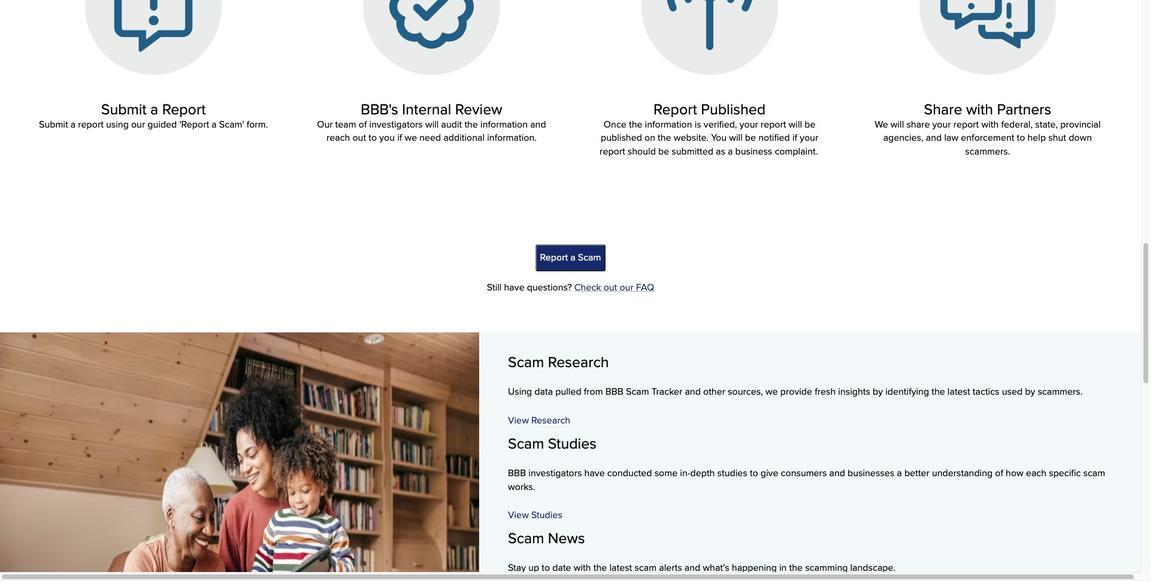 Task type: vqa. For each thing, say whether or not it's contained in the screenshot.
US
no



Task type: locate. For each thing, give the bounding box(es) containing it.
1 vertical spatial bbb
[[508, 466, 526, 480]]

0 vertical spatial studies
[[548, 433, 597, 454]]

1 vertical spatial research
[[532, 413, 571, 427]]

1 vertical spatial we
[[766, 385, 778, 399]]

1 vertical spatial of
[[996, 466, 1004, 480]]

will left 'audit'
[[425, 117, 439, 131]]

the right in
[[790, 561, 803, 575]]

1 horizontal spatial of
[[996, 466, 1004, 480]]

federal,
[[1002, 117, 1033, 131]]

1 horizontal spatial investigators
[[529, 466, 582, 480]]

depth
[[691, 466, 715, 480]]

1 by from the left
[[873, 385, 883, 399]]

1 horizontal spatial latest
[[948, 385, 971, 399]]

of right team
[[359, 117, 367, 131]]

2 information from the left
[[645, 117, 692, 131]]

investigators inside bbb's internal review our team of investigators will audit the information and reach out to you if we need additional information.
[[369, 117, 423, 131]]

a up still have questions? check out our faq
[[571, 251, 576, 264]]

will right the we
[[891, 117, 904, 131]]

0 vertical spatial bbb
[[606, 385, 624, 399]]

up
[[529, 561, 539, 575]]

your
[[740, 117, 758, 131], [933, 117, 951, 131], [800, 131, 819, 145]]

the
[[465, 117, 478, 131], [629, 117, 643, 131], [658, 131, 672, 145], [932, 385, 945, 399], [594, 561, 607, 575], [790, 561, 803, 575]]

a inside button
[[571, 251, 576, 264]]

and inside bbb's internal review our team of investigators will audit the information and reach out to you if we need additional information.
[[530, 117, 546, 131]]

to inside bbb investigators have conducted some in-depth studies to give consumers and businesses a better understanding of how each specific scam works.
[[750, 466, 758, 480]]

scammers. right used
[[1038, 385, 1083, 399]]

1 vertical spatial scam
[[635, 561, 657, 575]]

will
[[425, 117, 439, 131], [789, 117, 802, 131], [891, 117, 904, 131], [729, 131, 743, 145]]

scam inside bbb investigators have conducted some in-depth studies to give consumers and businesses a better understanding of how each specific scam works.
[[1084, 466, 1106, 480]]

2 horizontal spatial be
[[805, 117, 816, 131]]

a right 'using'
[[150, 98, 158, 120]]

1 vertical spatial our
[[620, 280, 634, 294]]

down
[[1069, 131, 1092, 145]]

law
[[945, 131, 959, 145]]

the right date
[[594, 561, 607, 575]]

be right on
[[659, 144, 669, 158]]

scam down view studies
[[508, 528, 544, 549]]

latest left alerts
[[610, 561, 632, 575]]

will right the you
[[729, 131, 743, 145]]

report left the scam'
[[162, 98, 206, 120]]

form.
[[247, 117, 268, 131]]

scamming
[[806, 561, 848, 575]]

businesses
[[848, 466, 895, 480]]

1 view from the top
[[508, 413, 529, 427]]

0 vertical spatial scam
[[1084, 466, 1106, 480]]

investigators inside bbb investigators have conducted some in-depth studies to give consumers and businesses a better understanding of how each specific scam works.
[[529, 466, 582, 480]]

we left need
[[405, 131, 417, 145]]

1 horizontal spatial report
[[540, 251, 568, 264]]

studies down 'view research'
[[548, 433, 597, 454]]

0 vertical spatial research
[[548, 351, 609, 373]]

of inside bbb investigators have conducted some in-depth studies to give consumers and businesses a better understanding of how each specific scam works.
[[996, 466, 1004, 480]]

1 horizontal spatial your
[[800, 131, 819, 145]]

to inside bbb's internal review our team of investigators will audit the information and reach out to you if we need additional information.
[[369, 131, 377, 145]]

latest left tactics
[[948, 385, 971, 399]]

studies up scam news
[[532, 508, 563, 522]]

research up scam studies
[[532, 413, 571, 427]]

by right used
[[1025, 385, 1036, 399]]

scam for scam research
[[508, 351, 544, 373]]

0 horizontal spatial submit
[[39, 117, 68, 131]]

research
[[548, 351, 609, 373], [532, 413, 571, 427]]

report up website.
[[654, 98, 697, 120]]

0 horizontal spatial by
[[873, 385, 883, 399]]

0 horizontal spatial report
[[162, 98, 206, 120]]

helpful person's hands over a book sharing to another person listening image
[[0, 333, 479, 581]]

0 horizontal spatial if
[[397, 131, 402, 145]]

1 information from the left
[[481, 117, 528, 131]]

1 horizontal spatial we
[[766, 385, 778, 399]]

have
[[504, 280, 525, 294], [585, 466, 605, 480]]

our left faq
[[620, 280, 634, 294]]

to left you on the left of page
[[369, 131, 377, 145]]

be left notified
[[745, 131, 756, 145]]

tracker
[[652, 385, 683, 399]]

by right insights
[[873, 385, 883, 399]]

identifying
[[886, 385, 929, 399]]

1 if from the left
[[397, 131, 402, 145]]

1 horizontal spatial be
[[745, 131, 756, 145]]

scam down 'view research'
[[508, 433, 544, 454]]

scam
[[1084, 466, 1106, 480], [635, 561, 657, 575]]

1 vertical spatial out
[[604, 280, 617, 294]]

out right check
[[604, 280, 617, 294]]

0 horizontal spatial bbb
[[508, 466, 526, 480]]

scam
[[578, 251, 601, 264], [508, 351, 544, 373], [626, 385, 649, 399], [508, 433, 544, 454], [508, 528, 544, 549]]

1 horizontal spatial information
[[645, 117, 692, 131]]

report a scam
[[540, 251, 601, 264]]

1 vertical spatial latest
[[610, 561, 632, 575]]

scam left alerts
[[635, 561, 657, 575]]

if right you on the left of page
[[397, 131, 402, 145]]

1 horizontal spatial if
[[793, 131, 798, 145]]

scam for scam studies
[[508, 433, 544, 454]]

will inside share with partners we will share your report with federal, state, provincial agencies, and law enforcement to help shut down scammers.
[[891, 117, 904, 131]]

the right on
[[658, 131, 672, 145]]

with right date
[[574, 561, 591, 575]]

in
[[780, 561, 787, 575]]

of left how
[[996, 466, 1004, 480]]

view for scam studies
[[508, 508, 529, 522]]

scam right specific
[[1084, 466, 1106, 480]]

stay up to date with the latest scam alerts and what's happening in the scamming landscape.
[[508, 561, 896, 575]]

a left better
[[897, 466, 902, 480]]

report right share on the right top
[[954, 117, 979, 131]]

0 vertical spatial we
[[405, 131, 417, 145]]

a
[[150, 98, 158, 120], [71, 117, 76, 131], [212, 117, 217, 131], [728, 144, 733, 158], [571, 251, 576, 264], [897, 466, 902, 480]]

faq
[[636, 280, 654, 294]]

0 vertical spatial have
[[504, 280, 525, 294]]

1 vertical spatial studies
[[532, 508, 563, 522]]

0 vertical spatial investigators
[[369, 117, 423, 131]]

information left is
[[645, 117, 692, 131]]

1 vertical spatial investigators
[[529, 466, 582, 480]]

1 vertical spatial view
[[508, 508, 529, 522]]

view down using
[[508, 413, 529, 427]]

information right 'audit'
[[481, 117, 528, 131]]

a inside bbb investigators have conducted some in-depth studies to give consumers and businesses a better understanding of how each specific scam works.
[[897, 466, 902, 480]]

we left provide
[[766, 385, 778, 399]]

1 horizontal spatial by
[[1025, 385, 1036, 399]]

to inside share with partners we will share your report with federal, state, provincial agencies, and law enforcement to help shut down scammers.
[[1017, 131, 1026, 145]]

0 vertical spatial our
[[131, 117, 145, 131]]

specific
[[1049, 466, 1081, 480]]

information inside report published once the information is verified, your report will be published on the website. you will be notified if your report should be submitted as a business complaint.
[[645, 117, 692, 131]]

news
[[548, 528, 585, 549]]

your right share on the right top
[[933, 117, 951, 131]]

out
[[353, 131, 366, 145], [604, 280, 617, 294]]

studies
[[548, 433, 597, 454], [532, 508, 563, 522]]

provincial
[[1061, 117, 1101, 131]]

report
[[162, 98, 206, 120], [654, 98, 697, 120], [540, 251, 568, 264]]

research up pulled
[[548, 351, 609, 373]]

0 horizontal spatial out
[[353, 131, 366, 145]]

bbb right from
[[606, 385, 624, 399]]

have right still
[[504, 280, 525, 294]]

0 horizontal spatial scammers.
[[966, 144, 1011, 158]]

report inside submit a report submit a report using our guided 'report a scam' form.
[[78, 117, 104, 131]]

your up business
[[740, 117, 758, 131]]

still
[[487, 280, 502, 294]]

submitted
[[672, 144, 714, 158]]

0 horizontal spatial we
[[405, 131, 417, 145]]

scam up using
[[508, 351, 544, 373]]

0 horizontal spatial have
[[504, 280, 525, 294]]

1 horizontal spatial scam
[[1084, 466, 1106, 480]]

the right 'audit'
[[465, 117, 478, 131]]

view
[[508, 413, 529, 427], [508, 508, 529, 522]]

report left 'using'
[[78, 117, 104, 131]]

2 horizontal spatial your
[[933, 117, 951, 131]]

some
[[655, 466, 678, 480]]

out right the reach
[[353, 131, 366, 145]]

view down works.
[[508, 508, 529, 522]]

1 vertical spatial scammers.
[[1038, 385, 1083, 399]]

0 horizontal spatial of
[[359, 117, 367, 131]]

a right as
[[728, 144, 733, 158]]

information inside bbb's internal review our team of investigators will audit the information and reach out to you if we need additional information.
[[481, 117, 528, 131]]

give
[[761, 466, 779, 480]]

published
[[601, 131, 642, 145]]

be up complaint.
[[805, 117, 816, 131]]

guided
[[148, 117, 177, 131]]

1 horizontal spatial have
[[585, 466, 605, 480]]

share
[[924, 98, 963, 120]]

scam inside report a scam button
[[578, 251, 601, 264]]

report inside report published once the information is verified, your report will be published on the website. you will be notified if your report should be submitted as a business complaint.
[[654, 98, 697, 120]]

audit
[[441, 117, 462, 131]]

bbb's internal review our team of investigators will audit the information and reach out to you if we need additional information.
[[317, 98, 546, 145]]

0 vertical spatial of
[[359, 117, 367, 131]]

scam research
[[508, 351, 609, 373]]

0 vertical spatial view
[[508, 413, 529, 427]]

of
[[359, 117, 367, 131], [996, 466, 1004, 480]]

2 horizontal spatial report
[[654, 98, 697, 120]]

2 view from the top
[[508, 508, 529, 522]]

0 horizontal spatial investigators
[[369, 117, 423, 131]]

report
[[78, 117, 104, 131], [761, 117, 786, 131], [954, 117, 979, 131], [600, 144, 625, 158]]

what's
[[703, 561, 730, 575]]

0 vertical spatial latest
[[948, 385, 971, 399]]

0 vertical spatial out
[[353, 131, 366, 145]]

scammers. right law
[[966, 144, 1011, 158]]

have left "conducted"
[[585, 466, 605, 480]]

submit
[[101, 98, 147, 120], [39, 117, 68, 131]]

your right notified
[[800, 131, 819, 145]]

to left help
[[1017, 131, 1026, 145]]

scam up check
[[578, 251, 601, 264]]

'report
[[179, 117, 209, 131]]

and
[[530, 117, 546, 131], [926, 131, 942, 145], [685, 385, 701, 399], [830, 466, 845, 480], [685, 561, 701, 575]]

report up the 'questions?' at the left of the page
[[540, 251, 568, 264]]

0 vertical spatial scammers.
[[966, 144, 1011, 158]]

our right 'using'
[[131, 117, 145, 131]]

1 vertical spatial have
[[585, 466, 605, 480]]

1 horizontal spatial submit
[[101, 98, 147, 120]]

our
[[131, 117, 145, 131], [620, 280, 634, 294]]

view research
[[508, 413, 571, 427]]

report down once
[[600, 144, 625, 158]]

if right notified
[[793, 131, 798, 145]]

bbb up view studies
[[508, 466, 526, 480]]

information
[[481, 117, 528, 131], [645, 117, 692, 131]]

the left on
[[629, 117, 643, 131]]

by
[[873, 385, 883, 399], [1025, 385, 1036, 399]]

a left 'using'
[[71, 117, 76, 131]]

is
[[695, 117, 702, 131]]

using
[[106, 117, 129, 131]]

to left give
[[750, 466, 758, 480]]

2 if from the left
[[793, 131, 798, 145]]

0 horizontal spatial our
[[131, 117, 145, 131]]

0 horizontal spatial information
[[481, 117, 528, 131]]

report inside report a scam button
[[540, 251, 568, 264]]



Task type: describe. For each thing, give the bounding box(es) containing it.
data
[[535, 385, 553, 399]]

scam'
[[219, 117, 244, 131]]

website.
[[674, 131, 709, 145]]

report for a
[[540, 251, 568, 264]]

share
[[907, 117, 930, 131]]

0 horizontal spatial scam
[[635, 561, 657, 575]]

how
[[1006, 466, 1024, 480]]

bbb's
[[361, 98, 398, 120]]

reach
[[327, 131, 350, 145]]

agencies,
[[884, 131, 924, 145]]

you
[[711, 131, 727, 145]]

with up enforcement
[[967, 98, 994, 120]]

will inside bbb's internal review our team of investigators will audit the information and reach out to you if we need additional information.
[[425, 117, 439, 131]]

your inside share with partners we will share your report with federal, state, provincial agencies, and law enforcement to help shut down scammers.
[[933, 117, 951, 131]]

1 horizontal spatial scammers.
[[1038, 385, 1083, 399]]

each
[[1026, 466, 1047, 480]]

enforcement
[[961, 131, 1015, 145]]

studies
[[718, 466, 748, 480]]

you
[[379, 131, 395, 145]]

landscape.
[[851, 561, 896, 575]]

research for view research
[[532, 413, 571, 427]]

provide
[[781, 385, 813, 399]]

share with partners we will share your report with federal, state, provincial agencies, and law enforcement to help shut down scammers.
[[875, 98, 1101, 158]]

pulled
[[556, 385, 582, 399]]

report up business
[[761, 117, 786, 131]]

scam for scam news
[[508, 528, 544, 549]]

our inside submit a report submit a report using our guided 'report a scam' form.
[[131, 117, 145, 131]]

additional
[[444, 131, 485, 145]]

view studies
[[508, 508, 563, 522]]

once
[[604, 117, 627, 131]]

view for scam research
[[508, 413, 529, 427]]

0 horizontal spatial be
[[659, 144, 669, 158]]

should
[[628, 144, 656, 158]]

on
[[645, 131, 656, 145]]

sources,
[[728, 385, 763, 399]]

in-
[[680, 466, 691, 480]]

1 horizontal spatial our
[[620, 280, 634, 294]]

partners
[[997, 98, 1052, 120]]

help
[[1028, 131, 1046, 145]]

team
[[335, 117, 356, 131]]

report for published
[[654, 98, 697, 120]]

with left federal,
[[982, 117, 999, 131]]

1 horizontal spatial out
[[604, 280, 617, 294]]

questions?
[[527, 280, 572, 294]]

bbb inside bbb investigators have conducted some in-depth studies to give consumers and businesses a better understanding of how each specific scam works.
[[508, 466, 526, 480]]

alerts
[[659, 561, 682, 575]]

if inside bbb's internal review our team of investigators will audit the information and reach out to you if we need additional information.
[[397, 131, 402, 145]]

happening
[[732, 561, 777, 575]]

submit a report submit a report using our guided 'report a scam' form.
[[39, 98, 268, 131]]

business
[[736, 144, 773, 158]]

and inside share with partners we will share your report with federal, state, provincial agencies, and law enforcement to help shut down scammers.
[[926, 131, 942, 145]]

as
[[716, 144, 726, 158]]

verified,
[[704, 117, 737, 131]]

the right identifying
[[932, 385, 945, 399]]

bbb investigators have conducted some in-depth studies to give consumers and businesses a better understanding of how each specific scam works.
[[508, 466, 1106, 494]]

works.
[[508, 480, 535, 494]]

insights
[[839, 385, 871, 399]]

report inside share with partners we will share your report with federal, state, provincial agencies, and law enforcement to help shut down scammers.
[[954, 117, 979, 131]]

shut
[[1049, 131, 1067, 145]]

published
[[701, 98, 766, 120]]

using
[[508, 385, 532, 399]]

the inside bbb's internal review our team of investigators will audit the information and reach out to you if we need additional information.
[[465, 117, 478, 131]]

to right "up"
[[542, 561, 550, 575]]

stay
[[508, 561, 526, 575]]

conducted
[[608, 466, 652, 480]]

consumers
[[781, 466, 827, 480]]

report inside submit a report submit a report using our guided 'report a scam' form.
[[162, 98, 206, 120]]

other
[[704, 385, 726, 399]]

notified
[[759, 131, 790, 145]]

from
[[584, 385, 603, 399]]

report published once the information is verified, your report will be published on the website. you will be notified if your report should be submitted as a business complaint.
[[600, 98, 820, 158]]

and inside bbb investigators have conducted some in-depth studies to give consumers and businesses a better understanding of how each specific scam works.
[[830, 466, 845, 480]]

understanding
[[932, 466, 993, 480]]

if inside report published once the information is verified, your report will be published on the website. you will be notified if your report should be submitted as a business complaint.
[[793, 131, 798, 145]]

of inside bbb's internal review our team of investigators will audit the information and reach out to you if we need additional information.
[[359, 117, 367, 131]]

fresh
[[815, 385, 836, 399]]

1 horizontal spatial bbb
[[606, 385, 624, 399]]

review
[[455, 98, 503, 120]]

information.
[[487, 131, 537, 145]]

state,
[[1036, 117, 1058, 131]]

report a scam button
[[535, 244, 606, 271]]

tactics
[[973, 385, 1000, 399]]

2 by from the left
[[1025, 385, 1036, 399]]

scammers. inside share with partners we will share your report with federal, state, provincial agencies, and law enforcement to help shut down scammers.
[[966, 144, 1011, 158]]

internal
[[402, 98, 451, 120]]

still have questions? check out our faq
[[487, 280, 654, 294]]

studies for scam studies
[[548, 433, 597, 454]]

out inside bbb's internal review our team of investigators will audit the information and reach out to you if we need additional information.
[[353, 131, 366, 145]]

date
[[553, 561, 571, 575]]

will up complaint.
[[789, 117, 802, 131]]

scam news
[[508, 528, 585, 549]]

a left the scam'
[[212, 117, 217, 131]]

need
[[420, 131, 441, 145]]

have inside bbb investigators have conducted some in-depth studies to give consumers and businesses a better understanding of how each specific scam works.
[[585, 466, 605, 480]]

better
[[905, 466, 930, 480]]

used
[[1002, 385, 1023, 399]]

scam studies
[[508, 433, 597, 454]]

0 horizontal spatial latest
[[610, 561, 632, 575]]

a inside report published once the information is verified, your report will be published on the website. you will be notified if your report should be submitted as a business complaint.
[[728, 144, 733, 158]]

we
[[875, 117, 888, 131]]

scam left tracker
[[626, 385, 649, 399]]

check
[[575, 280, 601, 294]]

we inside bbb's internal review our team of investigators will audit the information and reach out to you if we need additional information.
[[405, 131, 417, 145]]

check out our faq link
[[575, 280, 654, 294]]

0 horizontal spatial your
[[740, 117, 758, 131]]

studies for view studies
[[532, 508, 563, 522]]

using data pulled from bbb scam tracker and other sources, we provide fresh insights by identifying the latest tactics used by scammers.
[[508, 385, 1083, 399]]

our
[[317, 117, 333, 131]]

complaint.
[[775, 144, 818, 158]]

research for scam research
[[548, 351, 609, 373]]



